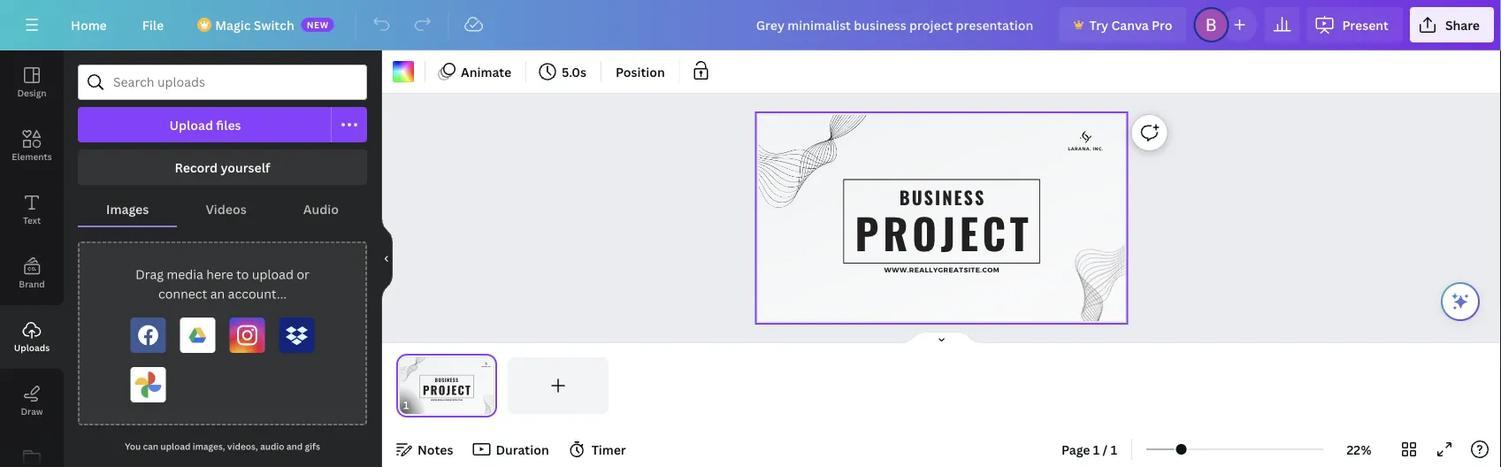 Task type: vqa. For each thing, say whether or not it's contained in the screenshot.
Larana,
yes



Task type: describe. For each thing, give the bounding box(es) containing it.
can
[[143, 441, 158, 453]]

main menu bar
[[0, 0, 1501, 50]]

22% button
[[1331, 435, 1388, 464]]

upload files button
[[78, 107, 332, 142]]

animate button
[[433, 58, 519, 86]]

present
[[1342, 16, 1389, 33]]

2 1 from the left
[[1111, 441, 1117, 458]]

Design title text field
[[742, 7, 1052, 42]]

elements
[[12, 150, 52, 162]]

design button
[[0, 50, 64, 114]]

timer button
[[563, 435, 633, 464]]

canva
[[1112, 16, 1149, 33]]

home link
[[57, 7, 121, 42]]

project
[[855, 202, 1033, 264]]

magic switch
[[215, 16, 294, 33]]

images
[[106, 200, 149, 217]]

brand button
[[0, 242, 64, 305]]

you can upload images, videos, audio and gifs
[[125, 441, 320, 453]]

22%
[[1347, 441, 1372, 458]]

yourself
[[221, 159, 270, 176]]

notes
[[418, 441, 453, 458]]

record
[[175, 159, 218, 176]]

try canva pro
[[1090, 16, 1173, 33]]

file
[[142, 16, 164, 33]]

drag media here to upload or connect an account...
[[135, 266, 310, 302]]

magic
[[215, 16, 251, 33]]

try
[[1090, 16, 1109, 33]]

account...
[[228, 285, 287, 302]]

upload inside drag media here to upload or connect an account...
[[252, 266, 294, 283]]

brand
[[19, 278, 45, 290]]

business
[[899, 184, 986, 210]]

1 vertical spatial upload
[[160, 441, 191, 453]]

position
[[616, 63, 665, 80]]

you
[[125, 441, 141, 453]]

/
[[1103, 441, 1108, 458]]

position button
[[609, 58, 672, 86]]

uploads button
[[0, 305, 64, 369]]

page 1 image
[[396, 357, 497, 414]]

drag
[[135, 266, 164, 283]]

elements button
[[0, 114, 64, 178]]

media
[[167, 266, 203, 283]]

draw
[[21, 405, 43, 417]]

page
[[1062, 441, 1090, 458]]

images,
[[193, 441, 225, 453]]

record yourself
[[175, 159, 270, 176]]

no color image
[[393, 61, 414, 82]]

text
[[23, 214, 41, 226]]



Task type: locate. For each thing, give the bounding box(es) containing it.
1 horizontal spatial 1
[[1111, 441, 1117, 458]]

images button
[[78, 192, 177, 226]]

upload up the account...
[[252, 266, 294, 283]]

videos,
[[227, 441, 258, 453]]

to
[[236, 266, 249, 283]]

pro
[[1152, 16, 1173, 33]]

record yourself button
[[78, 150, 367, 185]]

Search uploads search field
[[113, 65, 356, 99]]

duration
[[496, 441, 549, 458]]

larana, inc.
[[1068, 146, 1104, 152]]

files
[[216, 116, 241, 133]]

audio
[[303, 200, 339, 217]]

www.reallygreatsite.com
[[884, 266, 1000, 274]]

new
[[307, 19, 329, 31]]

notes button
[[389, 435, 460, 464]]

upload files
[[169, 116, 241, 133]]

videos button
[[177, 192, 275, 226]]

connect
[[158, 285, 207, 302]]

1
[[1093, 441, 1100, 458], [1111, 441, 1117, 458]]

page 1 / 1
[[1062, 441, 1117, 458]]

1 left "/"
[[1093, 441, 1100, 458]]

upload
[[252, 266, 294, 283], [160, 441, 191, 453]]

inc.
[[1093, 146, 1104, 152]]

1 right "/"
[[1111, 441, 1117, 458]]

Page title text field
[[417, 396, 424, 414]]

larana,
[[1068, 146, 1092, 152]]

text button
[[0, 178, 64, 242]]

an
[[210, 285, 225, 302]]

audio button
[[275, 192, 367, 226]]

home
[[71, 16, 107, 33]]

or
[[297, 266, 310, 283]]

5.0s button
[[534, 58, 594, 86]]

audio
[[260, 441, 284, 453]]

animate
[[461, 63, 511, 80]]

and
[[287, 441, 303, 453]]

upload
[[169, 116, 213, 133]]

file button
[[128, 7, 178, 42]]

1 horizontal spatial upload
[[252, 266, 294, 283]]

share button
[[1410, 7, 1494, 42]]

upload right can
[[160, 441, 191, 453]]

draw button
[[0, 369, 64, 433]]

here
[[206, 266, 233, 283]]

canva assistant image
[[1450, 291, 1471, 312]]

uploads
[[14, 341, 50, 353]]

0 horizontal spatial 1
[[1093, 441, 1100, 458]]

share
[[1445, 16, 1480, 33]]

hide image
[[381, 216, 393, 301]]

duration button
[[468, 435, 556, 464]]

try canva pro button
[[1059, 7, 1187, 42]]

5.0s
[[562, 63, 587, 80]]

present button
[[1307, 7, 1403, 42]]

timer
[[592, 441, 626, 458]]

1 1 from the left
[[1093, 441, 1100, 458]]

videos
[[206, 200, 247, 217]]

gifs
[[305, 441, 320, 453]]

design
[[17, 87, 46, 99]]

switch
[[254, 16, 294, 33]]

side panel tab list
[[0, 50, 64, 467]]

0 vertical spatial upload
[[252, 266, 294, 283]]

hide pages image
[[899, 331, 984, 345]]

0 horizontal spatial upload
[[160, 441, 191, 453]]



